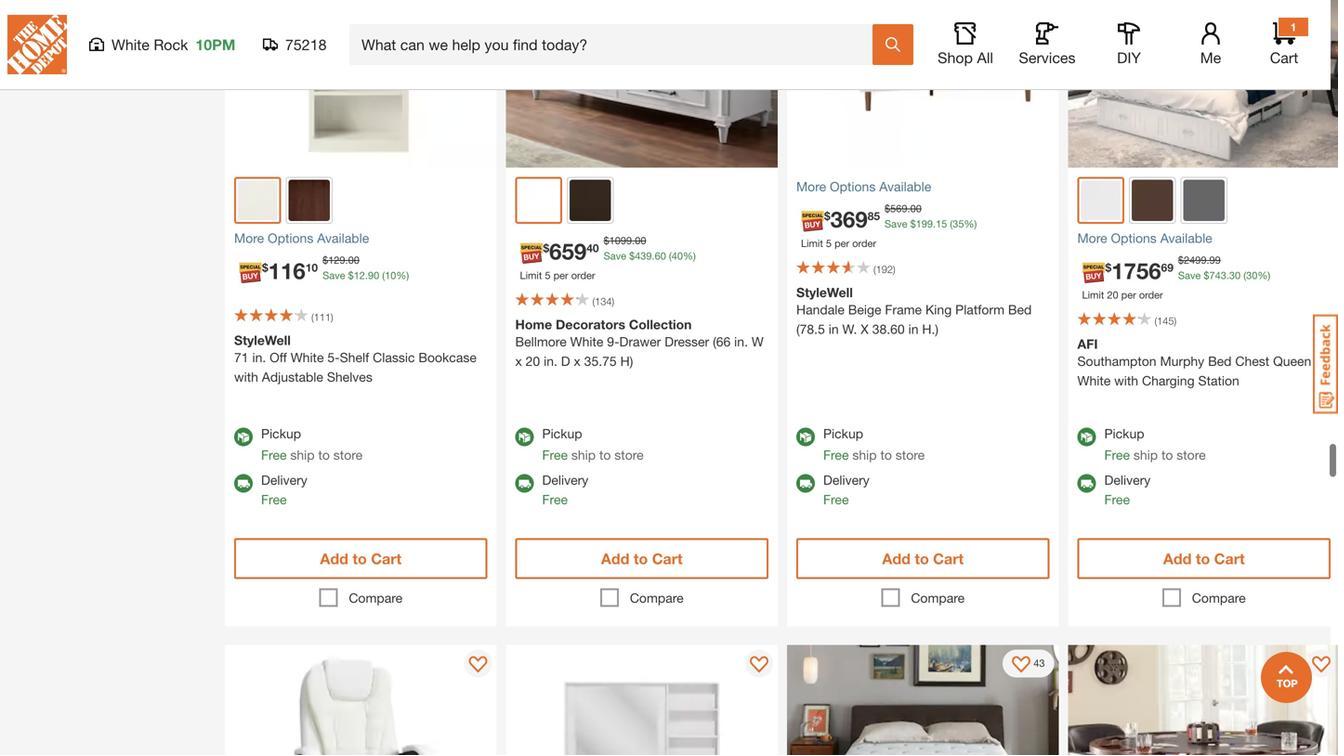 Task type: describe. For each thing, give the bounding box(es) containing it.
%) inside the $ 129 . 00 save $ 12 . 90 ( 10 %)
[[396, 269, 409, 282]]

order for 659
[[571, 269, 595, 282]]

limit for 1756
[[1082, 289, 1105, 301]]

home decorators collection bellmore white 9-drawer dresser (66 in. w x 20 in. d x 35.75 h)
[[515, 317, 764, 369]]

129
[[328, 254, 345, 266]]

$ 129 . 00 save $ 12 . 90 ( 10 %)
[[323, 254, 409, 282]]

store for 116
[[333, 447, 363, 463]]

brs900 12in. medium hybrid tight top queen mattress image
[[787, 645, 1059, 756]]

stylewell 71 in. off white 5-shelf classic bookcase with adjustable shelves
[[234, 333, 477, 385]]

1 horizontal spatial more options available link
[[797, 177, 1050, 197]]

00 inside the $ 129 . 00 save $ 12 . 90 ( 10 %)
[[348, 254, 360, 266]]

collection
[[629, 317, 692, 332]]

station
[[1199, 373, 1240, 388]]

$ right $ 659 40
[[604, 235, 609, 247]]

$ right 85
[[885, 203, 891, 215]]

more options available for 116
[[234, 230, 369, 246]]

9-
[[607, 334, 620, 349]]

192
[[876, 263, 893, 276]]

available for pickup image for 659
[[515, 428, 534, 447]]

40 inside $ 659 40
[[587, 242, 599, 255]]

walnut image
[[1132, 180, 1173, 221]]

111
[[314, 311, 331, 323]]

116
[[268, 257, 306, 284]]

743
[[1210, 269, 1227, 282]]

1099
[[609, 235, 632, 247]]

1 horizontal spatial in.
[[544, 354, 558, 369]]

00 for 659
[[635, 235, 646, 247]]

(66
[[713, 334, 731, 349]]

me button
[[1181, 22, 1241, 67]]

bellmore
[[515, 334, 567, 349]]

35.75
[[584, 354, 617, 369]]

pickup free ship to store for 116
[[261, 426, 363, 463]]

more options available for 1756
[[1078, 230, 1213, 246]]

per for 1756
[[1122, 289, 1137, 301]]

julie 6-drawer white vanity with mirror 54.33 in. h x 47.25 in. w x 17.7 in. d image
[[506, 645, 778, 756]]

save for 369
[[885, 218, 908, 230]]

rock
[[154, 36, 188, 53]]

d
[[561, 354, 570, 369]]

$ left 90
[[348, 269, 354, 282]]

( inside the $ 129 . 00 save $ 12 . 90 ( 10 %)
[[382, 269, 385, 282]]

shelf
[[340, 350, 369, 365]]

chest
[[1236, 354, 1270, 369]]

compare for 1756
[[1192, 591, 1246, 606]]

12
[[354, 269, 365, 282]]

ship for 1756
[[1134, 447, 1158, 463]]

delivery free for 1756
[[1105, 473, 1151, 507]]

home
[[515, 317, 552, 332]]

delivery for 1756
[[1105, 473, 1151, 488]]

shop all button
[[936, 22, 995, 67]]

available for pickup image for 1756
[[1078, 428, 1096, 447]]

available for 116
[[317, 230, 369, 246]]

delivery for 116
[[261, 473, 307, 488]]

10 inside the $ 129 . 00 save $ 12 . 90 ( 10 %)
[[385, 269, 396, 282]]

store for 1756
[[1177, 447, 1206, 463]]

free for available shipping icon corresponding to 369
[[823, 492, 849, 507]]

free for available for pickup image related to 659
[[542, 447, 568, 463]]

38.60
[[872, 322, 905, 337]]

white left 'rock'
[[112, 36, 150, 53]]

2 30 from the left
[[1246, 269, 1258, 282]]

add to cart for 116
[[320, 550, 402, 568]]

services button
[[1018, 22, 1077, 67]]

delivery for 369
[[823, 473, 870, 488]]

tournament pedestal dining and game table with cherry finish wood and black game top - seats up to 4 image
[[1068, 645, 1338, 756]]

services
[[1019, 49, 1076, 66]]

all
[[977, 49, 994, 66]]

( 192 )
[[874, 263, 896, 276]]

cart for 659
[[652, 550, 683, 568]]

$ down 2499
[[1204, 269, 1210, 282]]

white inside "afi southampton murphy bed chest queen white with charging station"
[[1078, 373, 1111, 388]]

add to cart for 1756
[[1164, 550, 1245, 568]]

add to cart for 369
[[882, 550, 964, 568]]

%) for 659
[[683, 250, 696, 262]]

more for 1756
[[1078, 230, 1108, 246]]

white rock 10pm
[[112, 36, 235, 53]]

) for 1756
[[1174, 315, 1177, 327]]

99
[[1210, 254, 1221, 266]]

free for 659's available shipping icon
[[542, 492, 568, 507]]

classic
[[373, 350, 415, 365]]

add to cart button for 369
[[797, 539, 1050, 579]]

1 horizontal spatial available
[[879, 179, 932, 194]]

15
[[936, 218, 947, 230]]

save for 1756
[[1178, 269, 1201, 282]]

cart for 369
[[933, 550, 964, 568]]

options for 116
[[268, 230, 314, 246]]

ship for 659
[[571, 447, 596, 463]]

queen
[[1273, 354, 1312, 369]]

w.
[[843, 322, 857, 337]]

2 in from the left
[[909, 322, 919, 337]]

$ inside $ 1756 69
[[1106, 261, 1112, 274]]

659
[[549, 238, 587, 264]]

ebony brown image
[[570, 180, 611, 221]]

10pm
[[196, 36, 235, 53]]

pickup free ship to store for 659
[[542, 426, 644, 463]]

) for 369
[[893, 263, 896, 276]]

off white image
[[238, 181, 277, 220]]

free for available for pickup image related to 116
[[261, 447, 287, 463]]

$ down 1099
[[629, 250, 635, 262]]

( 134 )
[[593, 295, 615, 308]]

murphy
[[1160, 354, 1205, 369]]

ship for 369
[[853, 447, 877, 463]]

60
[[655, 250, 666, 262]]

( 111 )
[[311, 311, 333, 323]]

2499
[[1184, 254, 1207, 266]]

5 for 659
[[545, 269, 551, 282]]

43 button
[[1003, 650, 1054, 678]]

available shipping image for 1756
[[1078, 474, 1096, 493]]

adjustable
[[262, 369, 323, 385]]

$ 2499 . 99 save $ 743 . 30 ( 30 %) limit 20 per order
[[1082, 254, 1271, 301]]

h.)
[[922, 322, 939, 337]]

off
[[270, 350, 287, 365]]

store for 369
[[896, 447, 925, 463]]

( 145 )
[[1155, 315, 1177, 327]]

1 30 from the left
[[1230, 269, 1241, 282]]

diy
[[1117, 49, 1141, 66]]

75218 button
[[263, 35, 327, 54]]

$ 659 40
[[543, 238, 599, 264]]

What can we help you find today? search field
[[362, 25, 872, 64]]

5 for 369
[[826, 237, 832, 249]]

shelves
[[327, 369, 373, 385]]

134
[[595, 295, 612, 308]]

grey image
[[1184, 180, 1225, 221]]

%) for 369
[[964, 218, 977, 230]]

$ inside $ 116 10
[[262, 261, 268, 274]]

handale
[[797, 302, 845, 317]]

bed inside "afi southampton murphy bed chest queen white with charging station"
[[1208, 354, 1232, 369]]

white pu steel sponge pvc ​7-point vibrating massage office chair high back executive recliner with adjustable height image
[[225, 645, 497, 756]]

limit for 369
[[801, 237, 823, 249]]

white inside home decorators collection bellmore white 9-drawer dresser (66 in. w x 20 in. d x 35.75 h)
[[570, 334, 604, 349]]

free for available for pickup icon corresponding to 1756
[[1105, 447, 1130, 463]]

shop
[[938, 49, 973, 66]]

pickup for 659
[[542, 426, 582, 441]]

75218
[[285, 36, 327, 53]]

1
[[1291, 20, 1297, 33]]

compare for 116
[[349, 591, 403, 606]]

platform
[[956, 302, 1005, 317]]

$ 369 85
[[824, 206, 880, 232]]

feedback link image
[[1313, 314, 1338, 415]]

frame
[[885, 302, 922, 317]]

white image for ebony brown image at the top left of the page
[[519, 181, 559, 220]]

439
[[635, 250, 652, 262]]

1 x from the left
[[515, 354, 522, 369]]

$ right $ 116 10
[[323, 254, 328, 266]]

free for 1756's available shipping image
[[1105, 492, 1130, 507]]

dresser
[[665, 334, 709, 349]]

2 x from the left
[[574, 354, 581, 369]]



Task type: locate. For each thing, give the bounding box(es) containing it.
0 horizontal spatial available for pickup image
[[797, 428, 815, 447]]

white image for walnut icon
[[1081, 181, 1121, 220]]

20 inside $ 2499 . 99 save $ 743 . 30 ( 30 %) limit 20 per order
[[1107, 289, 1119, 301]]

( up "decorators"
[[593, 295, 595, 308]]

in left the w.
[[829, 322, 839, 337]]

bed inside stylewell handale beige frame king platform bed (78.5 in w. x 38.60 in h.)
[[1008, 302, 1032, 317]]

display image for white pu steel sponge pvc ​7-point vibrating massage office chair high back executive recliner with adjustable height image
[[469, 657, 487, 675]]

3 compare from the left
[[911, 591, 965, 606]]

2 add to cart button from the left
[[515, 539, 769, 579]]

1 add to cart button from the left
[[234, 539, 487, 579]]

more options available link up 2499
[[1078, 229, 1331, 248]]

save down 1099
[[604, 250, 626, 262]]

0 vertical spatial bed
[[1008, 302, 1032, 317]]

x down "bellmore"
[[515, 354, 522, 369]]

stylewell handale beige frame king platform bed (78.5 in w. x 38.60 in h.)
[[797, 285, 1032, 337]]

delivery for 659
[[542, 473, 589, 488]]

order inside $ 2499 . 99 save $ 743 . 30 ( 30 %) limit 20 per order
[[1139, 289, 1163, 301]]

southampton murphy bed chest queen white with charging station image
[[1068, 0, 1338, 168]]

per down 369
[[835, 237, 850, 249]]

more options available link for 1756
[[1078, 229, 1331, 248]]

king
[[926, 302, 952, 317]]

order for 369
[[853, 237, 877, 249]]

add for 1756
[[1164, 550, 1192, 568]]

stylewell up handale
[[797, 285, 853, 300]]

2 add to cart from the left
[[601, 550, 683, 568]]

) up 5-
[[331, 311, 333, 323]]

1 horizontal spatial 20
[[1107, 289, 1119, 301]]

per down 659
[[554, 269, 569, 282]]

pickup for 369
[[823, 426, 864, 441]]

( right 60
[[669, 250, 672, 262]]

order down $ 369 85
[[853, 237, 877, 249]]

1 horizontal spatial in
[[909, 322, 919, 337]]

1 horizontal spatial options
[[830, 179, 876, 194]]

in. left w at the right
[[734, 334, 748, 349]]

per inside $ 2499 . 99 save $ 743 . 30 ( 30 %) limit 20 per order
[[1122, 289, 1137, 301]]

order inside $ 1099 . 00 save $ 439 . 60 ( 40 %) limit 5 per order
[[571, 269, 595, 282]]

more options available up 85
[[797, 179, 932, 194]]

2 horizontal spatial limit
[[1082, 289, 1105, 301]]

0 horizontal spatial 20
[[526, 354, 540, 369]]

cart for 116
[[371, 550, 402, 568]]

0 horizontal spatial white image
[[519, 181, 559, 220]]

00 up the 439
[[635, 235, 646, 247]]

4 add to cart button from the left
[[1078, 539, 1331, 579]]

$ right 69
[[1178, 254, 1184, 266]]

30
[[1230, 269, 1241, 282], [1246, 269, 1258, 282]]

pickup free ship to store for 1756
[[1105, 426, 1206, 463]]

1 horizontal spatial display image
[[750, 657, 769, 675]]

add to cart button for 116
[[234, 539, 487, 579]]

90
[[368, 269, 379, 282]]

in. left d
[[544, 354, 558, 369]]

bed up station
[[1208, 354, 1232, 369]]

display image for julie 6-drawer white vanity with mirror 54.33 in. h x 47.25 in. w x 17.7 in. d image
[[750, 657, 769, 675]]

3 delivery free from the left
[[823, 473, 870, 507]]

handale beige frame king platform bed (78.5 in w. x 38.60 in h.) image
[[787, 0, 1059, 168]]

4 store from the left
[[1177, 447, 1206, 463]]

1 horizontal spatial 40
[[672, 250, 683, 262]]

145
[[1157, 315, 1174, 327]]

the home depot logo image
[[7, 15, 67, 74]]

( up beige
[[874, 263, 876, 276]]

2 available shipping image from the left
[[797, 474, 815, 493]]

3 add to cart button from the left
[[797, 539, 1050, 579]]

40 right 60
[[672, 250, 683, 262]]

0 horizontal spatial more options available
[[234, 230, 369, 246]]

available up 569
[[879, 179, 932, 194]]

2 store from the left
[[615, 447, 644, 463]]

2 horizontal spatial more
[[1078, 230, 1108, 246]]

more up $ 369 85
[[797, 179, 826, 194]]

compare
[[349, 591, 403, 606], [630, 591, 684, 606], [911, 591, 965, 606], [1192, 591, 1246, 606]]

shop all
[[938, 49, 994, 66]]

0 horizontal spatial more options available link
[[234, 229, 487, 248]]

4 add from the left
[[1164, 550, 1192, 568]]

0 horizontal spatial 00
[[348, 254, 360, 266]]

2 vertical spatial per
[[1122, 289, 1137, 301]]

0 horizontal spatial in.
[[252, 350, 266, 365]]

$ left 69
[[1106, 261, 1112, 274]]

compare for 659
[[630, 591, 684, 606]]

3 store from the left
[[896, 447, 925, 463]]

pickup free ship to store for 369
[[823, 426, 925, 463]]

pickup
[[261, 426, 301, 441], [542, 426, 582, 441], [823, 426, 864, 441], [1105, 426, 1145, 441]]

white up adjustable
[[291, 350, 324, 365]]

limit for 659
[[520, 269, 542, 282]]

add to cart button
[[234, 539, 487, 579], [515, 539, 769, 579], [797, 539, 1050, 579], [1078, 539, 1331, 579]]

white image
[[519, 181, 559, 220], [1081, 181, 1121, 220]]

in. right 71
[[252, 350, 266, 365]]

me
[[1201, 49, 1222, 66]]

%) for 1756
[[1258, 269, 1271, 282]]

compare for 369
[[911, 591, 965, 606]]

bed
[[1008, 302, 1032, 317], [1208, 354, 1232, 369]]

%) inside $ 1099 . 00 save $ 439 . 60 ( 40 %) limit 5 per order
[[683, 250, 696, 262]]

1 available for pickup image from the left
[[797, 428, 815, 447]]

to
[[318, 447, 330, 463], [599, 447, 611, 463], [881, 447, 892, 463], [1162, 447, 1173, 463], [353, 550, 367, 568], [634, 550, 648, 568], [915, 550, 929, 568], [1196, 550, 1210, 568]]

40 left 1099
[[587, 242, 599, 255]]

1 display image from the left
[[469, 657, 487, 675]]

20 down 1756
[[1107, 289, 1119, 301]]

with inside "afi southampton murphy bed chest queen white with charging station"
[[1115, 373, 1139, 388]]

1 store from the left
[[333, 447, 363, 463]]

add for 116
[[320, 550, 348, 568]]

southampton
[[1078, 354, 1157, 369]]

5
[[826, 237, 832, 249], [545, 269, 551, 282]]

$ inside $ 659 40
[[543, 242, 549, 255]]

2 horizontal spatial order
[[1139, 289, 1163, 301]]

0 horizontal spatial display image
[[469, 657, 487, 675]]

69
[[1161, 261, 1174, 274]]

( right 90
[[382, 269, 385, 282]]

order down $ 659 40
[[571, 269, 595, 282]]

$ left 85
[[824, 209, 831, 222]]

save for 659
[[604, 250, 626, 262]]

20
[[1107, 289, 1119, 301], [526, 354, 540, 369]]

5-
[[328, 350, 340, 365]]

1 horizontal spatial 5
[[826, 237, 832, 249]]

more options available link
[[797, 177, 1050, 197], [234, 229, 487, 248], [1078, 229, 1331, 248]]

options up $ 369 85
[[830, 179, 876, 194]]

stylewell inside stylewell handale beige frame king platform bed (78.5 in w. x 38.60 in h.)
[[797, 285, 853, 300]]

) for 659
[[612, 295, 615, 308]]

more options available link up the $ 129 . 00 save $ 12 . 90 ( 10 %)
[[234, 229, 487, 248]]

2 delivery from the left
[[542, 473, 589, 488]]

$
[[885, 203, 891, 215], [824, 209, 831, 222], [910, 218, 916, 230], [604, 235, 609, 247], [543, 242, 549, 255], [629, 250, 635, 262], [323, 254, 328, 266], [1178, 254, 1184, 266], [262, 261, 268, 274], [1106, 261, 1112, 274], [348, 269, 354, 282], [1204, 269, 1210, 282]]

add for 369
[[882, 550, 911, 568]]

2 horizontal spatial options
[[1111, 230, 1157, 246]]

%) right 60
[[683, 250, 696, 262]]

x right d
[[574, 354, 581, 369]]

cart 1
[[1270, 20, 1299, 66]]

2 horizontal spatial available
[[1161, 230, 1213, 246]]

limit up home
[[520, 269, 542, 282]]

3 add from the left
[[882, 550, 911, 568]]

1 delivery free from the left
[[261, 473, 307, 507]]

limit inside $ 2499 . 99 save $ 743 . 30 ( 30 %) limit 20 per order
[[1082, 289, 1105, 301]]

afi
[[1078, 336, 1098, 352]]

2 available shipping image from the left
[[1078, 474, 1096, 493]]

) up "decorators"
[[612, 295, 615, 308]]

save
[[885, 218, 908, 230], [604, 250, 626, 262], [323, 269, 345, 282], [1178, 269, 1201, 282]]

1 horizontal spatial order
[[853, 237, 877, 249]]

( inside $ 569 . 00 save $ 199 . 15 ( 35 %) limit 5 per order
[[950, 218, 953, 230]]

2 horizontal spatial more options available
[[1078, 230, 1213, 246]]

00 inside $ 569 . 00 save $ 199 . 15 ( 35 %) limit 5 per order
[[910, 203, 922, 215]]

40 inside $ 1099 . 00 save $ 439 . 60 ( 40 %) limit 5 per order
[[672, 250, 683, 262]]

0 horizontal spatial 5
[[545, 269, 551, 282]]

free
[[261, 447, 287, 463], [542, 447, 568, 463], [823, 447, 849, 463], [1105, 447, 1130, 463], [261, 492, 287, 507], [542, 492, 568, 507], [823, 492, 849, 507], [1105, 492, 1130, 507]]

white down "decorators"
[[570, 334, 604, 349]]

limit
[[801, 237, 823, 249], [520, 269, 542, 282], [1082, 289, 1105, 301]]

4 delivery free from the left
[[1105, 473, 1151, 507]]

) up murphy
[[1174, 315, 1177, 327]]

1 add to cart from the left
[[320, 550, 402, 568]]

delivery free for 369
[[823, 473, 870, 507]]

1 horizontal spatial bed
[[1208, 354, 1232, 369]]

10 right 90
[[385, 269, 396, 282]]

stylewell inside the stylewell 71 in. off white 5-shelf classic bookcase with adjustable shelves
[[234, 333, 291, 348]]

85
[[868, 209, 880, 222]]

more options available link up 569
[[797, 177, 1050, 197]]

save inside $ 1099 . 00 save $ 439 . 60 ( 40 %) limit 5 per order
[[604, 250, 626, 262]]

$ 1756 69
[[1106, 257, 1174, 284]]

1 available shipping image from the left
[[515, 474, 534, 493]]

available up 2499
[[1161, 230, 1213, 246]]

0 vertical spatial order
[[853, 237, 877, 249]]

1 pickup free ship to store from the left
[[261, 426, 363, 463]]

) for 116
[[331, 311, 333, 323]]

in. inside the stylewell 71 in. off white 5-shelf classic bookcase with adjustable shelves
[[252, 350, 266, 365]]

%) right 15 in the right top of the page
[[964, 218, 977, 230]]

bookcase
[[419, 350, 477, 365]]

1 horizontal spatial 10
[[385, 269, 396, 282]]

options
[[830, 179, 876, 194], [268, 230, 314, 246], [1111, 230, 1157, 246]]

save inside $ 2499 . 99 save $ 743 . 30 ( 30 %) limit 20 per order
[[1178, 269, 1201, 282]]

with inside the stylewell 71 in. off white 5-shelf classic bookcase with adjustable shelves
[[234, 369, 258, 385]]

%) inside $ 2499 . 99 save $ 743 . 30 ( 30 %) limit 20 per order
[[1258, 269, 1271, 282]]

white
[[112, 36, 150, 53], [570, 334, 604, 349], [291, 350, 324, 365], [1078, 373, 1111, 388]]

stylewell for 369
[[797, 285, 853, 300]]

more
[[797, 179, 826, 194], [234, 230, 264, 246], [1078, 230, 1108, 246]]

2 add from the left
[[601, 550, 630, 568]]

per inside $ 1099 . 00 save $ 439 . 60 ( 40 %) limit 5 per order
[[554, 269, 569, 282]]

available shipping image for 369
[[797, 474, 815, 493]]

0 vertical spatial 5
[[826, 237, 832, 249]]

1 vertical spatial bed
[[1208, 354, 1232, 369]]

( down $ 116 10
[[311, 311, 314, 323]]

2 vertical spatial 00
[[348, 254, 360, 266]]

0 horizontal spatial order
[[571, 269, 595, 282]]

1 vertical spatial stylewell
[[234, 333, 291, 348]]

1 horizontal spatial available shipping image
[[1078, 474, 1096, 493]]

0 horizontal spatial limit
[[520, 269, 542, 282]]

3 pickup from the left
[[823, 426, 864, 441]]

1 horizontal spatial available for pickup image
[[1078, 428, 1096, 447]]

2 available for pickup image from the left
[[515, 428, 534, 447]]

3 delivery from the left
[[823, 473, 870, 488]]

delivery
[[261, 473, 307, 488], [542, 473, 589, 488], [823, 473, 870, 488], [1105, 473, 1151, 488]]

available shipping image
[[234, 474, 253, 493], [1078, 474, 1096, 493]]

order inside $ 569 . 00 save $ 199 . 15 ( 35 %) limit 5 per order
[[853, 237, 877, 249]]

1 horizontal spatial 30
[[1246, 269, 1258, 282]]

0 vertical spatial 20
[[1107, 289, 1119, 301]]

0 horizontal spatial per
[[554, 269, 569, 282]]

$ inside $ 369 85
[[824, 209, 831, 222]]

limit inside $ 1099 . 00 save $ 439 . 60 ( 40 %) limit 5 per order
[[520, 269, 542, 282]]

569
[[891, 203, 908, 215]]

20 inside home decorators collection bellmore white 9-drawer dresser (66 in. w x 20 in. d x 35.75 h)
[[526, 354, 540, 369]]

( inside $ 2499 . 99 save $ 743 . 30 ( 30 %) limit 20 per order
[[1244, 269, 1246, 282]]

more for 116
[[234, 230, 264, 246]]

2 horizontal spatial more options available link
[[1078, 229, 1331, 248]]

delivery free for 659
[[542, 473, 589, 507]]

order down $ 1756 69
[[1139, 289, 1163, 301]]

10
[[306, 261, 318, 274], [385, 269, 396, 282]]

order
[[853, 237, 877, 249], [571, 269, 595, 282], [1139, 289, 1163, 301]]

10 left 129
[[306, 261, 318, 274]]

0 horizontal spatial 40
[[587, 242, 599, 255]]

3 add to cart from the left
[[882, 550, 964, 568]]

2 ship from the left
[[571, 447, 596, 463]]

available shipping image for 659
[[515, 474, 534, 493]]

1 vertical spatial limit
[[520, 269, 542, 282]]

options for 1756
[[1111, 230, 1157, 246]]

71 in. off white 5-shelf classic bookcase with adjustable shelves image
[[225, 0, 497, 168]]

35
[[953, 218, 964, 230]]

1 horizontal spatial available for pickup image
[[515, 428, 534, 447]]

0 horizontal spatial available shipping image
[[234, 474, 253, 493]]

1 horizontal spatial per
[[835, 237, 850, 249]]

1 horizontal spatial white image
[[1081, 181, 1121, 220]]

1 vertical spatial 20
[[526, 354, 540, 369]]

charging
[[1142, 373, 1195, 388]]

decorators
[[556, 317, 625, 332]]

afi southampton murphy bed chest queen white with charging station
[[1078, 336, 1312, 388]]

4 delivery from the left
[[1105, 473, 1151, 488]]

2 horizontal spatial per
[[1122, 289, 1137, 301]]

save down 2499
[[1178, 269, 1201, 282]]

2 white image from the left
[[1081, 181, 1121, 220]]

(78.5
[[797, 322, 825, 337]]

ship
[[290, 447, 315, 463], [571, 447, 596, 463], [853, 447, 877, 463], [1134, 447, 1158, 463]]

00 up the 12
[[348, 254, 360, 266]]

2 delivery free from the left
[[542, 473, 589, 507]]

1 horizontal spatial more options available
[[797, 179, 932, 194]]

display image
[[1012, 657, 1031, 675]]

4 compare from the left
[[1192, 591, 1246, 606]]

( right 15 in the right top of the page
[[950, 218, 953, 230]]

w
[[752, 334, 764, 349]]

pickup free ship to store
[[261, 426, 363, 463], [542, 426, 644, 463], [823, 426, 925, 463], [1105, 426, 1206, 463]]

pickup for 1756
[[1105, 426, 1145, 441]]

bed right platform
[[1008, 302, 1032, 317]]

0 horizontal spatial more
[[234, 230, 264, 246]]

save inside $ 569 . 00 save $ 199 . 15 ( 35 %) limit 5 per order
[[885, 218, 908, 230]]

in.
[[734, 334, 748, 349], [252, 350, 266, 365], [544, 354, 558, 369]]

0 horizontal spatial available shipping image
[[515, 474, 534, 493]]

0 vertical spatial stylewell
[[797, 285, 853, 300]]

drawer
[[620, 334, 661, 349]]

save down 129
[[323, 269, 345, 282]]

1 white image from the left
[[519, 181, 559, 220]]

1 vertical spatial 5
[[545, 269, 551, 282]]

display image
[[469, 657, 487, 675], [750, 657, 769, 675]]

h)
[[620, 354, 633, 369]]

$ 569 . 00 save $ 199 . 15 ( 35 %) limit 5 per order
[[801, 203, 977, 249]]

1 delivery from the left
[[261, 473, 307, 488]]

white image left ebony brown image at the top left of the page
[[519, 181, 559, 220]]

2 pickup from the left
[[542, 426, 582, 441]]

1 horizontal spatial stylewell
[[797, 285, 853, 300]]

2 display image from the left
[[750, 657, 769, 675]]

more options available link for 116
[[234, 229, 487, 248]]

available for pickup image
[[797, 428, 815, 447], [1078, 428, 1096, 447]]

00 inside $ 1099 . 00 save $ 439 . 60 ( 40 %) limit 5 per order
[[635, 235, 646, 247]]

delivery free for 116
[[261, 473, 307, 507]]

per down 1756
[[1122, 289, 1137, 301]]

add to cart
[[320, 550, 402, 568], [601, 550, 683, 568], [882, 550, 964, 568], [1164, 550, 1245, 568]]

available shipping image for 116
[[234, 474, 253, 493]]

2 compare from the left
[[630, 591, 684, 606]]

1 available shipping image from the left
[[234, 474, 253, 493]]

in
[[829, 322, 839, 337], [909, 322, 919, 337]]

more up $ 1756 69
[[1078, 230, 1108, 246]]

more options available up $ 1756 69
[[1078, 230, 1213, 246]]

2 vertical spatial order
[[1139, 289, 1163, 301]]

$ 1099 . 00 save $ 439 . 60 ( 40 %) limit 5 per order
[[520, 235, 696, 282]]

beige
[[848, 302, 882, 317]]

4 pickup free ship to store from the left
[[1105, 426, 1206, 463]]

available for pickup image for 116
[[234, 428, 253, 447]]

0 vertical spatial 00
[[910, 203, 922, 215]]

2 horizontal spatial in.
[[734, 334, 748, 349]]

40
[[587, 242, 599, 255], [672, 250, 683, 262]]

.
[[908, 203, 910, 215], [933, 218, 936, 230], [632, 235, 635, 247], [652, 250, 655, 262], [345, 254, 348, 266], [1207, 254, 1210, 266], [365, 269, 368, 282], [1227, 269, 1230, 282]]

white inside the stylewell 71 in. off white 5-shelf classic bookcase with adjustable shelves
[[291, 350, 324, 365]]

20 down "bellmore"
[[526, 354, 540, 369]]

0 horizontal spatial with
[[234, 369, 258, 385]]

store for 659
[[615, 447, 644, 463]]

00
[[910, 203, 922, 215], [635, 235, 646, 247], [348, 254, 360, 266]]

add to cart for 659
[[601, 550, 683, 568]]

1 horizontal spatial limit
[[801, 237, 823, 249]]

5 inside $ 1099 . 00 save $ 439 . 60 ( 40 %) limit 5 per order
[[545, 269, 551, 282]]

with down southampton
[[1115, 373, 1139, 388]]

10 inside $ 116 10
[[306, 261, 318, 274]]

delivery free
[[261, 473, 307, 507], [542, 473, 589, 507], [823, 473, 870, 507], [1105, 473, 1151, 507]]

43
[[1034, 658, 1045, 670]]

more options available up $ 116 10
[[234, 230, 369, 246]]

diy button
[[1100, 22, 1159, 67]]

limit up handale
[[801, 237, 823, 249]]

more down the off white image
[[234, 230, 264, 246]]

1 pickup from the left
[[261, 426, 301, 441]]

1 available for pickup image from the left
[[234, 428, 253, 447]]

brown image
[[289, 180, 330, 221]]

1 ship from the left
[[290, 447, 315, 463]]

available up 129
[[317, 230, 369, 246]]

available for 1756
[[1161, 230, 1213, 246]]

71
[[234, 350, 249, 365]]

options up $ 116 10
[[268, 230, 314, 246]]

ship for 116
[[290, 447, 315, 463]]

0 horizontal spatial x
[[515, 354, 522, 369]]

save down 569
[[885, 218, 908, 230]]

available for pickup image
[[234, 428, 253, 447], [515, 428, 534, 447]]

add for 659
[[601, 550, 630, 568]]

2 available for pickup image from the left
[[1078, 428, 1096, 447]]

1 horizontal spatial 00
[[635, 235, 646, 247]]

with down 71
[[234, 369, 258, 385]]

1 vertical spatial 00
[[635, 235, 646, 247]]

in left h.)
[[909, 322, 919, 337]]

0 horizontal spatial available
[[317, 230, 369, 246]]

add
[[320, 550, 348, 568], [601, 550, 630, 568], [882, 550, 911, 568], [1164, 550, 1192, 568]]

options up 1756
[[1111, 230, 1157, 246]]

limit up the afi
[[1082, 289, 1105, 301]]

2 vertical spatial limit
[[1082, 289, 1105, 301]]

1 vertical spatial per
[[554, 269, 569, 282]]

pickup for 116
[[261, 426, 301, 441]]

1 add from the left
[[320, 550, 348, 568]]

( inside $ 1099 . 00 save $ 439 . 60 ( 40 %) limit 5 per order
[[669, 250, 672, 262]]

x
[[515, 354, 522, 369], [574, 354, 581, 369]]

$ left 1099
[[543, 242, 549, 255]]

%) inside $ 569 . 00 save $ 199 . 15 ( 35 %) limit 5 per order
[[964, 218, 977, 230]]

per
[[835, 237, 850, 249], [554, 269, 569, 282], [1122, 289, 1137, 301]]

1 horizontal spatial x
[[574, 354, 581, 369]]

4 ship from the left
[[1134, 447, 1158, 463]]

per inside $ 569 . 00 save $ 199 . 15 ( 35 %) limit 5 per order
[[835, 237, 850, 249]]

0 horizontal spatial available for pickup image
[[234, 428, 253, 447]]

stylewell for 116
[[234, 333, 291, 348]]

199
[[916, 218, 933, 230]]

1 horizontal spatial with
[[1115, 373, 1139, 388]]

cart for 1756
[[1215, 550, 1245, 568]]

( right the 743 on the top right
[[1244, 269, 1246, 282]]

with
[[234, 369, 258, 385], [1115, 373, 1139, 388]]

free for available for pickup icon corresponding to 369
[[823, 447, 849, 463]]

white image left walnut icon
[[1081, 181, 1121, 220]]

1 vertical spatial order
[[571, 269, 595, 282]]

add to cart button for 1756
[[1078, 539, 1331, 579]]

%) right the 743 on the top right
[[1258, 269, 1271, 282]]

limit inside $ 569 . 00 save $ 199 . 15 ( 35 %) limit 5 per order
[[801, 237, 823, 249]]

4 add to cart from the left
[[1164, 550, 1245, 568]]

available for pickup image for 369
[[797, 428, 815, 447]]

5 inside $ 569 . 00 save $ 199 . 15 ( 35 %) limit 5 per order
[[826, 237, 832, 249]]

369
[[831, 206, 868, 232]]

2 horizontal spatial 00
[[910, 203, 922, 215]]

0 horizontal spatial bed
[[1008, 302, 1032, 317]]

stylewell up off
[[234, 333, 291, 348]]

1 in from the left
[[829, 322, 839, 337]]

1 horizontal spatial more
[[797, 179, 826, 194]]

00 for 369
[[910, 203, 922, 215]]

4 pickup from the left
[[1105, 426, 1145, 441]]

(
[[950, 218, 953, 230], [669, 250, 672, 262], [874, 263, 876, 276], [382, 269, 385, 282], [1244, 269, 1246, 282], [593, 295, 595, 308], [311, 311, 314, 323], [1155, 315, 1157, 327]]

%) right 90
[[396, 269, 409, 282]]

3 ship from the left
[[853, 447, 877, 463]]

$ down the off white image
[[262, 261, 268, 274]]

0 horizontal spatial 10
[[306, 261, 318, 274]]

per for 659
[[554, 269, 569, 282]]

0 horizontal spatial options
[[268, 230, 314, 246]]

1 horizontal spatial available shipping image
[[797, 474, 815, 493]]

bellmore white 9-drawer dresser (66 in. w x 20 in. d x 35.75 h) image
[[506, 0, 778, 168]]

order for 1756
[[1139, 289, 1163, 301]]

2 pickup free ship to store from the left
[[542, 426, 644, 463]]

00 right 569
[[910, 203, 922, 215]]

0 vertical spatial per
[[835, 237, 850, 249]]

0 horizontal spatial in
[[829, 322, 839, 337]]

per for 369
[[835, 237, 850, 249]]

save inside the $ 129 . 00 save $ 12 . 90 ( 10 %)
[[323, 269, 345, 282]]

$ left 15 in the right top of the page
[[910, 218, 916, 230]]

0 vertical spatial limit
[[801, 237, 823, 249]]

1756
[[1112, 257, 1161, 284]]

0 horizontal spatial 30
[[1230, 269, 1241, 282]]

$ 116 10
[[262, 257, 318, 284]]

free for available shipping image for 116
[[261, 492, 287, 507]]

white down southampton
[[1078, 373, 1111, 388]]

5 down 659
[[545, 269, 551, 282]]

3 pickup free ship to store from the left
[[823, 426, 925, 463]]

x
[[861, 322, 869, 337]]

)
[[893, 263, 896, 276], [612, 295, 615, 308], [331, 311, 333, 323], [1174, 315, 1177, 327]]

5 down 369
[[826, 237, 832, 249]]

1 compare from the left
[[349, 591, 403, 606]]

) up frame
[[893, 263, 896, 276]]

available shipping image
[[515, 474, 534, 493], [797, 474, 815, 493]]

add to cart button for 659
[[515, 539, 769, 579]]

0 horizontal spatial stylewell
[[234, 333, 291, 348]]

( down $ 2499 . 99 save $ 743 . 30 ( 30 %) limit 20 per order
[[1155, 315, 1157, 327]]



Task type: vqa. For each thing, say whether or not it's contained in the screenshot.
Bedroom
no



